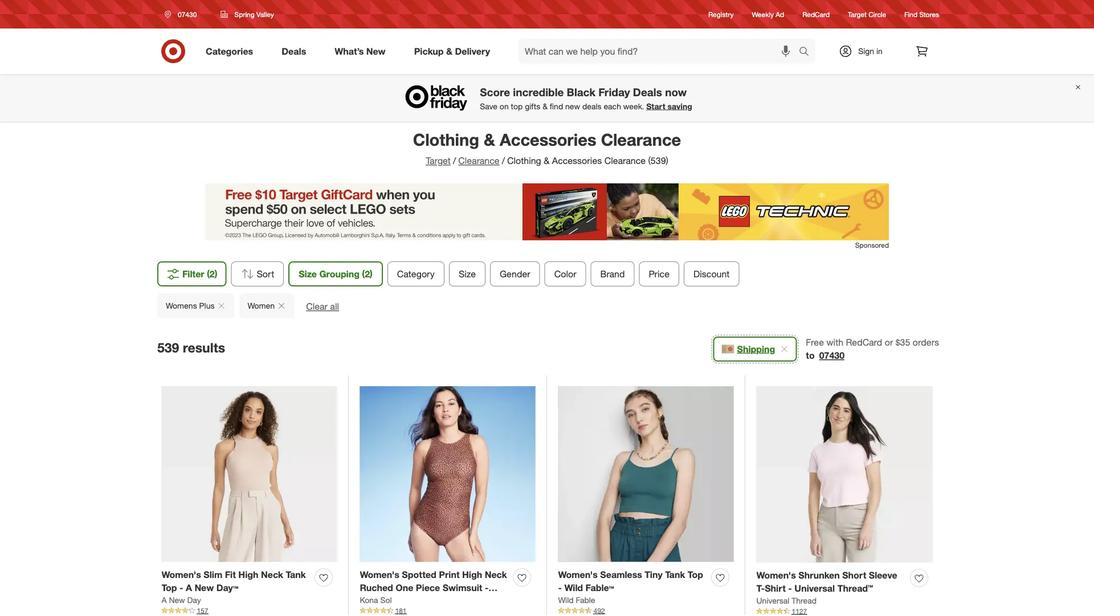 Task type: describe. For each thing, give the bounding box(es) containing it.
& up advertisement region
[[544, 155, 550, 166]]

category
[[397, 268, 435, 280]]

on
[[500, 101, 509, 111]]

universal thread link
[[757, 595, 817, 607]]

free
[[806, 337, 824, 348]]

pickup
[[414, 46, 444, 57]]

stores
[[920, 10, 939, 18]]

sol
[[380, 595, 392, 605]]

women's for wild
[[558, 570, 598, 581]]

save
[[480, 101, 498, 111]]

target circle
[[848, 10, 886, 18]]

category button
[[387, 262, 445, 287]]

- inside women's shrunken short sleeve t-shirt - universal thread™
[[788, 583, 792, 594]]

weekly ad link
[[752, 9, 784, 19]]

539 results
[[157, 340, 225, 356]]

search
[[794, 47, 821, 58]]

filter
[[182, 268, 204, 280]]

brand button
[[591, 262, 635, 287]]

discount
[[694, 268, 730, 280]]

0 horizontal spatial clothing
[[413, 129, 479, 150]]

short
[[843, 570, 867, 581]]

clearance left the (539)
[[605, 155, 646, 166]]

- inside women's seamless tiny tank top - wild fable™
[[558, 583, 562, 594]]

size for size
[[459, 268, 476, 280]]

size for size grouping (2)
[[299, 268, 317, 280]]

sort button
[[231, 262, 284, 287]]

fable
[[576, 595, 595, 605]]

2 (2) from the left
[[362, 268, 373, 280]]

clothing & accessories clearance target / clearance / clothing & accessories clearance (539)
[[413, 129, 681, 166]]

fable™
[[586, 583, 614, 594]]

a new day link
[[162, 595, 201, 606]]

sort
[[257, 268, 274, 280]]

wild fable link
[[558, 595, 595, 606]]

kona sol link
[[360, 595, 392, 606]]

$35
[[896, 337, 910, 348]]

492 link
[[558, 606, 734, 616]]

redcard inside the free with redcard or $35 orders to 07430
[[846, 337, 883, 348]]

women's spotted print high neck ruched one piece swimsuit - kona sol™ brown
[[360, 570, 507, 607]]

new for a new day
[[169, 595, 185, 605]]

1 vertical spatial a
[[162, 595, 167, 605]]

& right pickup
[[446, 46, 453, 57]]

shrunken
[[799, 570, 840, 581]]

results
[[183, 340, 225, 356]]

target inside clothing & accessories clearance target / clearance / clothing & accessories clearance (539)
[[426, 155, 451, 166]]

gender
[[500, 268, 530, 280]]

women
[[248, 301, 275, 311]]

print
[[439, 570, 460, 581]]

womens
[[166, 301, 197, 311]]

- inside women's spotted print high neck ruched one piece swimsuit - kona sol™ brown
[[485, 583, 489, 594]]

2 / from the left
[[502, 155, 505, 166]]

all
[[330, 301, 339, 312]]

target circle link
[[848, 9, 886, 19]]

universal inside women's shrunken short sleeve t-shirt - universal thread™
[[795, 583, 835, 594]]

categories link
[[196, 39, 267, 64]]

kona inside kona sol link
[[360, 595, 378, 605]]

wild inside women's seamless tiny tank top - wild fable™
[[565, 583, 583, 594]]

day
[[187, 595, 201, 605]]

deals inside score incredible black friday deals now save on top gifts & find new deals each week. start saving
[[633, 85, 662, 99]]

492
[[594, 607, 605, 615]]

one
[[396, 583, 413, 594]]

07430 button
[[819, 349, 845, 362]]

price button
[[639, 262, 679, 287]]

& up clearance link
[[484, 129, 495, 150]]

(539)
[[648, 155, 668, 166]]

registry
[[709, 10, 734, 18]]

sleeve
[[869, 570, 897, 581]]

friday
[[599, 85, 630, 99]]

circle
[[869, 10, 886, 18]]

clearance up the (539)
[[601, 129, 681, 150]]

thread
[[792, 596, 817, 606]]

score
[[480, 85, 510, 99]]

grouping
[[319, 268, 360, 280]]

1 horizontal spatial clothing
[[507, 155, 541, 166]]

t-
[[757, 583, 765, 594]]

slim
[[204, 570, 222, 581]]

tiny
[[645, 570, 663, 581]]

sign
[[858, 46, 874, 56]]

07430 inside the free with redcard or $35 orders to 07430
[[819, 350, 845, 361]]

07430 inside dropdown button
[[178, 10, 197, 19]]

tank inside women's seamless tiny tank top - wild fable™
[[665, 570, 685, 581]]

clear all button
[[306, 300, 339, 313]]

(2) inside button
[[207, 268, 217, 280]]

target link
[[426, 155, 451, 166]]

womens plus button
[[157, 294, 235, 319]]

spotted
[[402, 570, 436, 581]]

high for fit
[[238, 570, 259, 581]]

price
[[649, 268, 670, 280]]

a inside women's slim fit high neck tank top - a new day™
[[186, 583, 192, 594]]

women button
[[239, 294, 295, 319]]

neck for women's slim fit high neck tank top - a new day™
[[261, 570, 283, 581]]

gender button
[[490, 262, 540, 287]]

ad
[[776, 10, 784, 18]]

women's seamless tiny tank top - wild fable™
[[558, 570, 703, 594]]

& inside score incredible black friday deals now save on top gifts & find new deals each week. start saving
[[543, 101, 548, 111]]

advertisement region
[[205, 183, 889, 240]]

top
[[511, 101, 523, 111]]

women's for top
[[162, 570, 201, 581]]

wild fable
[[558, 595, 595, 605]]



Task type: vqa. For each thing, say whether or not it's contained in the screenshot.
Price button
yes



Task type: locate. For each thing, give the bounding box(es) containing it.
deals left what's
[[282, 46, 306, 57]]

neck for women's spotted print high neck ruched one piece swimsuit - kona sol™ brown
[[485, 570, 507, 581]]

women's inside women's spotted print high neck ruched one piece swimsuit - kona sol™ brown
[[360, 570, 399, 581]]

high right fit
[[238, 570, 259, 581]]

women's inside women's shrunken short sleeve t-shirt - universal thread™
[[757, 570, 796, 581]]

1 / from the left
[[453, 155, 456, 166]]

shipping
[[737, 344, 775, 355]]

(2)
[[207, 268, 217, 280], [362, 268, 373, 280]]

women's spotted print high neck ruched one piece swimsuit - kona sol™ brown image
[[360, 387, 535, 562], [360, 387, 535, 562]]

women's for one
[[360, 570, 399, 581]]

&
[[446, 46, 453, 57], [543, 101, 548, 111], [484, 129, 495, 150], [544, 155, 550, 166]]

a left day
[[162, 595, 167, 605]]

neck right fit
[[261, 570, 283, 581]]

clearance link
[[458, 155, 500, 166]]

1 horizontal spatial tank
[[665, 570, 685, 581]]

wild left fable
[[558, 595, 574, 605]]

size left gender
[[459, 268, 476, 280]]

0 horizontal spatial 07430
[[178, 10, 197, 19]]

0 horizontal spatial target
[[426, 155, 451, 166]]

women's shrunken short sleeve t-shirt - universal thread™
[[757, 570, 897, 594]]

0 horizontal spatial tank
[[286, 570, 306, 581]]

filter (2) button
[[157, 262, 227, 287]]

neck inside women's spotted print high neck ruched one piece swimsuit - kona sol™ brown
[[485, 570, 507, 581]]

0 horizontal spatial neck
[[261, 570, 283, 581]]

size
[[299, 268, 317, 280], [459, 268, 476, 280]]

find
[[905, 10, 918, 18]]

pickup & delivery
[[414, 46, 490, 57]]

0 horizontal spatial (2)
[[207, 268, 217, 280]]

1 horizontal spatial target
[[848, 10, 867, 18]]

0 horizontal spatial a
[[162, 595, 167, 605]]

1 vertical spatial target
[[426, 155, 451, 166]]

- up wild fable
[[558, 583, 562, 594]]

1 tank from the left
[[286, 570, 306, 581]]

(2) right grouping
[[362, 268, 373, 280]]

high inside women's slim fit high neck tank top - a new day™
[[238, 570, 259, 581]]

what's
[[335, 46, 364, 57]]

top up a new day
[[162, 583, 177, 594]]

0 vertical spatial accessories
[[500, 129, 597, 150]]

spring
[[234, 10, 255, 19]]

1 horizontal spatial neck
[[485, 570, 507, 581]]

size left grouping
[[299, 268, 317, 280]]

thread™
[[838, 583, 873, 594]]

size inside button
[[459, 268, 476, 280]]

/ right clearance link
[[502, 155, 505, 166]]

wild up wild fable
[[565, 583, 583, 594]]

gifts
[[525, 101, 540, 111]]

2 neck from the left
[[485, 570, 507, 581]]

1 neck from the left
[[261, 570, 283, 581]]

1 vertical spatial top
[[162, 583, 177, 594]]

women's shrunken short sleeve t-shirt - universal thread™ link
[[757, 569, 906, 595]]

0 vertical spatial a
[[186, 583, 192, 594]]

(2) right filter
[[207, 268, 217, 280]]

high up swimsuit
[[462, 570, 482, 581]]

1 vertical spatial new
[[195, 583, 214, 594]]

plus
[[199, 301, 215, 311]]

piece
[[416, 583, 440, 594]]

-
[[180, 583, 183, 594], [485, 583, 489, 594], [558, 583, 562, 594], [788, 583, 792, 594]]

0 vertical spatial clothing
[[413, 129, 479, 150]]

spring valley button
[[213, 4, 281, 25]]

target left circle
[[848, 10, 867, 18]]

0 vertical spatial target
[[848, 10, 867, 18]]

0 vertical spatial top
[[688, 570, 703, 581]]

women's slim fit high neck tank top - a new day™ image
[[162, 387, 337, 562], [162, 387, 337, 562]]

deals link
[[272, 39, 320, 64]]

redcard link
[[803, 9, 830, 19]]

discount button
[[684, 262, 739, 287]]

brand
[[600, 268, 625, 280]]

1 horizontal spatial top
[[688, 570, 703, 581]]

new down the slim
[[195, 583, 214, 594]]

accessories down find
[[500, 129, 597, 150]]

2 high from the left
[[462, 570, 482, 581]]

women's inside women's slim fit high neck tank top - a new day™
[[162, 570, 201, 581]]

valley
[[256, 10, 274, 19]]

0 horizontal spatial high
[[238, 570, 259, 581]]

1 horizontal spatial a
[[186, 583, 192, 594]]

1 high from the left
[[238, 570, 259, 581]]

1 vertical spatial clothing
[[507, 155, 541, 166]]

women's up ruched
[[360, 570, 399, 581]]

neck inside women's slim fit high neck tank top - a new day™
[[261, 570, 283, 581]]

1 horizontal spatial new
[[195, 583, 214, 594]]

0 vertical spatial new
[[366, 46, 386, 57]]

filter (2)
[[182, 268, 217, 280]]

1 vertical spatial deals
[[633, 85, 662, 99]]

target left clearance link
[[426, 155, 451, 166]]

swimsuit
[[443, 583, 482, 594]]

color button
[[545, 262, 586, 287]]

to
[[806, 350, 815, 361]]

2 tank from the left
[[665, 570, 685, 581]]

0 vertical spatial wild
[[565, 583, 583, 594]]

or
[[885, 337, 893, 348]]

top
[[688, 570, 703, 581], [162, 583, 177, 594]]

incredible
[[513, 85, 564, 99]]

women's for -
[[757, 570, 796, 581]]

women's seamless tiny tank top - wild fable™ image
[[558, 387, 734, 562], [558, 387, 734, 562]]

clear
[[306, 301, 328, 312]]

new right what's
[[366, 46, 386, 57]]

1 size from the left
[[299, 268, 317, 280]]

- inside women's slim fit high neck tank top - a new day™
[[180, 583, 183, 594]]

clear all
[[306, 301, 339, 312]]

target
[[848, 10, 867, 18], [426, 155, 451, 166]]

find
[[550, 101, 563, 111]]

1 horizontal spatial /
[[502, 155, 505, 166]]

new inside women's slim fit high neck tank top - a new day™
[[195, 583, 214, 594]]

wild
[[565, 583, 583, 594], [558, 595, 574, 605]]

each
[[604, 101, 621, 111]]

kona
[[360, 595, 378, 605], [360, 596, 382, 607]]

1 kona from the top
[[360, 595, 378, 605]]

new for what's new
[[366, 46, 386, 57]]

top inside women's seamless tiny tank top - wild fable™
[[688, 570, 703, 581]]

/
[[453, 155, 456, 166], [502, 155, 505, 166]]

a up day
[[186, 583, 192, 594]]

size grouping (2)
[[299, 268, 373, 280]]

spring valley
[[234, 10, 274, 19]]

0 horizontal spatial universal
[[757, 596, 790, 606]]

1 horizontal spatial redcard
[[846, 337, 883, 348]]

search button
[[794, 39, 821, 66]]

orders
[[913, 337, 939, 348]]

clothing right clearance link
[[507, 155, 541, 166]]

saving
[[668, 101, 692, 111]]

1 vertical spatial universal
[[757, 596, 790, 606]]

a new day
[[162, 595, 201, 605]]

categories
[[206, 46, 253, 57]]

shirt
[[765, 583, 786, 594]]

day™
[[216, 583, 238, 594]]

women's up wild fable
[[558, 570, 598, 581]]

/ right the target link
[[453, 155, 456, 166]]

registry link
[[709, 9, 734, 19]]

0 vertical spatial deals
[[282, 46, 306, 57]]

tank
[[286, 570, 306, 581], [665, 570, 685, 581]]

1 horizontal spatial (2)
[[362, 268, 373, 280]]

what's new link
[[325, 39, 400, 64]]

0 horizontal spatial /
[[453, 155, 456, 166]]

1 vertical spatial wild
[[558, 595, 574, 605]]

womens plus
[[166, 301, 215, 311]]

clothing up the target link
[[413, 129, 479, 150]]

1 vertical spatial accessories
[[552, 155, 602, 166]]

a
[[186, 583, 192, 594], [162, 595, 167, 605]]

in
[[877, 46, 883, 56]]

deals up start
[[633, 85, 662, 99]]

top inside women's slim fit high neck tank top - a new day™
[[162, 583, 177, 594]]

- right swimsuit
[[485, 583, 489, 594]]

universal down shrunken
[[795, 583, 835, 594]]

1 horizontal spatial size
[[459, 268, 476, 280]]

now
[[665, 85, 687, 99]]

shipping button
[[713, 337, 797, 362]]

women's inside women's seamless tiny tank top - wild fable™
[[558, 570, 598, 581]]

accessories
[[500, 129, 597, 150], [552, 155, 602, 166]]

deals
[[282, 46, 306, 57], [633, 85, 662, 99]]

2 kona from the top
[[360, 596, 382, 607]]

1 horizontal spatial 07430
[[819, 350, 845, 361]]

high
[[238, 570, 259, 581], [462, 570, 482, 581]]

0 horizontal spatial new
[[169, 595, 185, 605]]

sponsored
[[855, 241, 889, 250]]

find stores
[[905, 10, 939, 18]]

1 horizontal spatial universal
[[795, 583, 835, 594]]

sign in link
[[829, 39, 901, 64]]

181 link
[[360, 606, 535, 616]]

2 size from the left
[[459, 268, 476, 280]]

clearance right the target link
[[458, 155, 500, 166]]

women's up shirt
[[757, 570, 796, 581]]

redcard left 'or'
[[846, 337, 883, 348]]

top right 'tiny'
[[688, 570, 703, 581]]

redcard right ad
[[803, 10, 830, 18]]

score incredible black friday deals now save on top gifts & find new deals each week. start saving
[[480, 85, 692, 111]]

0 horizontal spatial top
[[162, 583, 177, 594]]

tank inside women's slim fit high neck tank top - a new day™
[[286, 570, 306, 581]]

new left day
[[169, 595, 185, 605]]

free with redcard or $35 orders to 07430
[[806, 337, 939, 361]]

women's slim fit high neck tank top - a new day™ link
[[162, 569, 310, 595]]

start
[[647, 101, 666, 111]]

0 vertical spatial universal
[[795, 583, 835, 594]]

- up universal thread
[[788, 583, 792, 594]]

brown
[[407, 596, 435, 607]]

high inside women's spotted print high neck ruched one piece swimsuit - kona sol™ brown
[[462, 570, 482, 581]]

0 horizontal spatial redcard
[[803, 10, 830, 18]]

0 vertical spatial redcard
[[803, 10, 830, 18]]

kona inside women's spotted print high neck ruched one piece swimsuit - kona sol™ brown
[[360, 596, 382, 607]]

high for print
[[462, 570, 482, 581]]

1 horizontal spatial high
[[462, 570, 482, 581]]

women's up a new day
[[162, 570, 201, 581]]

0 horizontal spatial size
[[299, 268, 317, 280]]

1 vertical spatial redcard
[[846, 337, 883, 348]]

sign in
[[858, 46, 883, 56]]

clothing
[[413, 129, 479, 150], [507, 155, 541, 166]]

accessories down new
[[552, 155, 602, 166]]

size button
[[449, 262, 486, 287]]

1 (2) from the left
[[207, 268, 217, 280]]

1 vertical spatial 07430
[[819, 350, 845, 361]]

women's shrunken short sleeve t-shirt - universal thread™ image
[[757, 387, 933, 563], [757, 387, 933, 563]]

universal down shirt
[[757, 596, 790, 606]]

157 link
[[162, 606, 337, 616]]

2 vertical spatial new
[[169, 595, 185, 605]]

0 horizontal spatial deals
[[282, 46, 306, 57]]

- up a new day
[[180, 583, 183, 594]]

& left find
[[543, 101, 548, 111]]

universal thread
[[757, 596, 817, 606]]

What can we help you find? suggestions appear below search field
[[518, 39, 802, 64]]

neck right print
[[485, 570, 507, 581]]

deals
[[582, 101, 602, 111]]

1 horizontal spatial deals
[[633, 85, 662, 99]]

0 vertical spatial 07430
[[178, 10, 197, 19]]

with
[[827, 337, 844, 348]]

2 horizontal spatial new
[[366, 46, 386, 57]]

ruched
[[360, 583, 393, 594]]

neck
[[261, 570, 283, 581], [485, 570, 507, 581]]

seamless
[[600, 570, 642, 581]]



